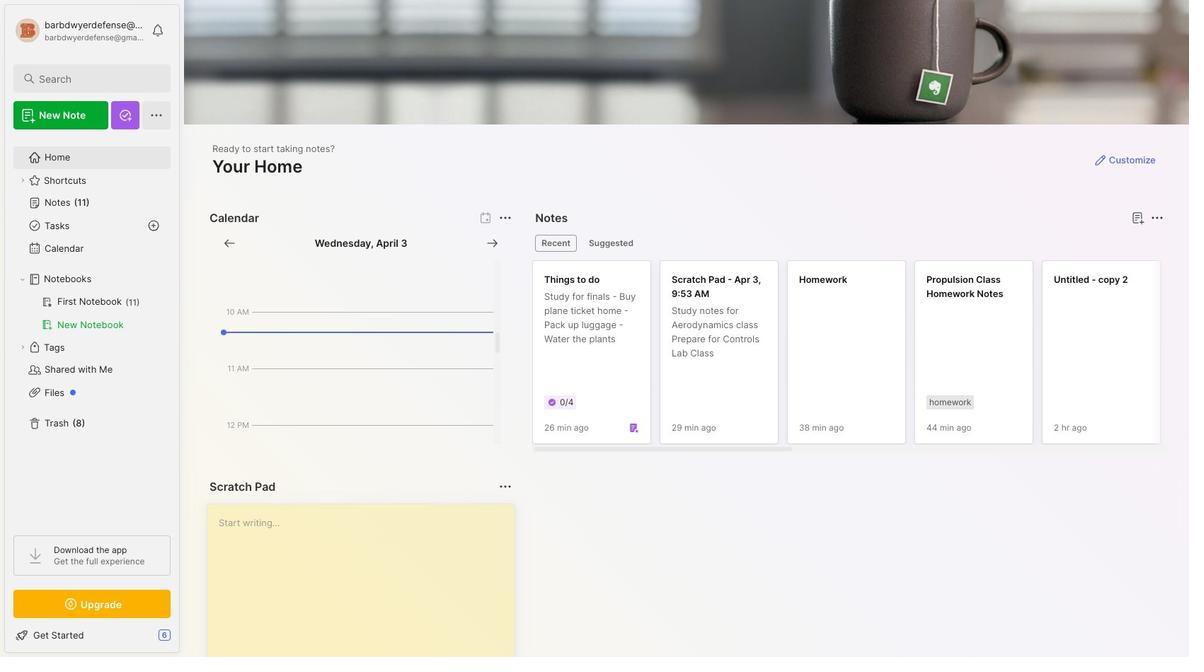 Task type: describe. For each thing, give the bounding box(es) containing it.
Start writing… text field
[[219, 505, 514, 658]]

expand tags image
[[18, 343, 27, 352]]

Choose date to view field
[[315, 236, 407, 251]]

Search text field
[[39, 72, 158, 86]]

tree inside main element
[[5, 138, 179, 523]]

expand notebooks image
[[18, 275, 27, 284]]

none search field inside main element
[[39, 70, 158, 87]]

Help and Learning task checklist field
[[5, 624, 179, 647]]



Task type: locate. For each thing, give the bounding box(es) containing it.
1 horizontal spatial tab
[[583, 235, 640, 252]]

group
[[13, 291, 170, 336]]

click to collapse image
[[179, 631, 189, 648]]

group inside main element
[[13, 291, 170, 336]]

row group
[[533, 260, 1189, 453]]

tab list
[[535, 235, 1162, 252]]

tab
[[535, 235, 577, 252], [583, 235, 640, 252]]

More actions field
[[496, 208, 516, 228], [1147, 208, 1167, 228], [496, 477, 516, 497]]

2 tab from the left
[[583, 235, 640, 252]]

main element
[[0, 0, 184, 658]]

1 tab from the left
[[535, 235, 577, 252]]

tree
[[5, 138, 179, 523]]

more actions image
[[497, 210, 514, 227], [1149, 210, 1166, 227], [497, 479, 514, 496]]

Account field
[[13, 16, 144, 45]]

0 horizontal spatial tab
[[535, 235, 577, 252]]

None search field
[[39, 70, 158, 87]]



Task type: vqa. For each thing, say whether or not it's contained in the screenshot.
Main element
yes



